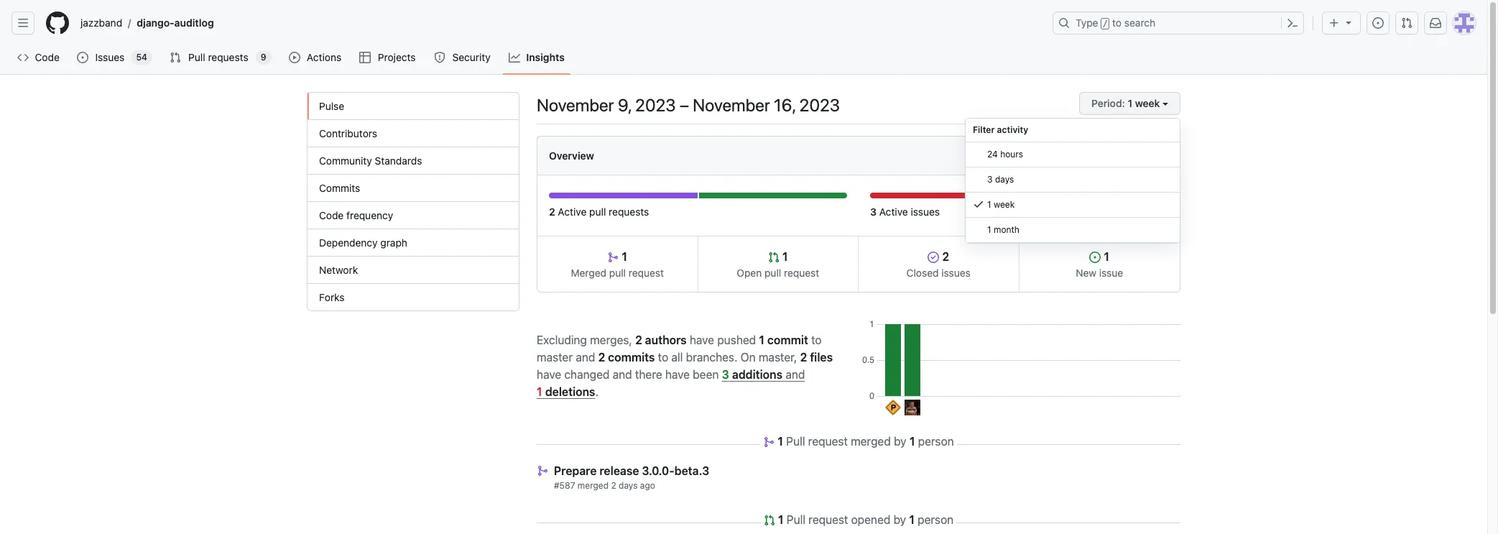 Task type: locate. For each thing, give the bounding box(es) containing it.
issues
[[95, 51, 125, 63]]

insights link
[[503, 47, 571, 68]]

issue opened image right triangle down image
[[1373, 17, 1384, 29]]

person
[[918, 435, 954, 448], [918, 513, 954, 526]]

hours
[[1001, 149, 1024, 160]]

table image
[[360, 52, 371, 63]]

2 vertical spatial 3
[[722, 368, 729, 381]]

1 inside "link"
[[988, 224, 992, 235]]

2 vertical spatial pull
[[787, 513, 806, 526]]

command palette image
[[1287, 17, 1299, 29]]

pulse
[[319, 100, 344, 112]]

1 pull request opened by 1 person
[[778, 513, 954, 526]]

code right code image
[[35, 51, 60, 63]]

pull right the merged
[[609, 267, 626, 279]]

pull
[[590, 206, 606, 218], [609, 267, 626, 279], [765, 267, 782, 279]]

1 horizontal spatial code
[[319, 209, 344, 221]]

1 horizontal spatial days
[[996, 174, 1014, 185]]

1 horizontal spatial git merge image
[[764, 436, 775, 448]]

1 vertical spatial week
[[994, 199, 1015, 210]]

1 person from the top
[[918, 435, 954, 448]]

days down prepare release 3.0.0-beta.3 "link"
[[619, 480, 638, 491]]

additions
[[732, 368, 783, 381]]

active down overview
[[558, 206, 587, 218]]

menu containing filter activity
[[965, 118, 1181, 244]]

1 vertical spatial person
[[918, 513, 954, 526]]

/ for jazzband
[[128, 17, 131, 29]]

2 2023 from the left
[[800, 95, 840, 115]]

0 horizontal spatial days
[[619, 480, 638, 491]]

0 horizontal spatial 1 week
[[988, 199, 1015, 210]]

/ right "type"
[[1103, 19, 1108, 29]]

2023 left –
[[635, 95, 676, 115]]

list
[[75, 12, 1044, 34]]

1 week button
[[1080, 92, 1181, 115]]

week inside 'menu'
[[994, 199, 1015, 210]]

0 horizontal spatial november
[[537, 95, 614, 115]]

1 pull request merged by 1 person
[[778, 435, 954, 448]]

issues
[[911, 206, 940, 218], [942, 267, 971, 279]]

1
[[1128, 97, 1133, 109], [988, 199, 992, 210], [988, 224, 992, 235], [619, 250, 628, 263], [780, 250, 788, 263], [1102, 250, 1110, 263], [759, 333, 765, 346], [537, 385, 542, 398], [778, 435, 784, 448], [910, 435, 915, 448], [778, 513, 784, 526], [910, 513, 915, 526]]

triangle down image
[[1343, 17, 1355, 28]]

closed issues
[[907, 267, 971, 279]]

pull
[[188, 51, 205, 63], [787, 435, 805, 448], [787, 513, 806, 526]]

opened
[[852, 513, 891, 526]]

pull right open
[[765, 267, 782, 279]]

0 horizontal spatial 2023
[[635, 95, 676, 115]]

3 inside 'menu'
[[988, 174, 993, 185]]

activity
[[997, 124, 1029, 135]]

new issue
[[1076, 267, 1124, 279]]

1 vertical spatial merged
[[578, 480, 609, 491]]

0 horizontal spatial /
[[128, 17, 131, 29]]

1 vertical spatial code
[[319, 209, 344, 221]]

search
[[1125, 17, 1156, 29]]

1 horizontal spatial november
[[693, 95, 770, 115]]

/ for type
[[1103, 19, 1108, 29]]

0 horizontal spatial code
[[35, 51, 60, 63]]

network
[[319, 264, 358, 276]]

pulse link
[[308, 93, 519, 120]]

filter
[[973, 124, 995, 135]]

code down commits
[[319, 209, 344, 221]]

request for merged pull request
[[629, 267, 664, 279]]

homepage image
[[46, 12, 69, 35]]

1 horizontal spatial 3
[[871, 206, 877, 218]]

0 vertical spatial by
[[894, 435, 907, 448]]

to left search
[[1113, 17, 1122, 29]]

pull for open
[[765, 267, 782, 279]]

days down 24 hours
[[996, 174, 1014, 185]]

2 inside prepare release 3.0.0-beta.3 #587 merged 2 days ago
[[611, 480, 617, 491]]

issues up the issue closed icon
[[911, 206, 940, 218]]

november right –
[[693, 95, 770, 115]]

0 vertical spatial code
[[35, 51, 60, 63]]

files
[[810, 350, 833, 363]]

week inside popup button
[[1136, 97, 1160, 109]]

master
[[537, 350, 573, 363]]

to inside 2 commits to all branches.   on master, 2 files have changed and there have been 3 additions and 1 deletions .
[[658, 350, 669, 363]]

menu
[[965, 118, 1181, 244]]

requests up merged pull request
[[609, 206, 649, 218]]

and down the master,
[[786, 368, 805, 381]]

overview
[[549, 150, 594, 162]]

to up files
[[812, 333, 822, 346]]

24 hours
[[988, 149, 1024, 160]]

1 horizontal spatial /
[[1103, 19, 1108, 29]]

insights
[[526, 51, 565, 63]]

forks link
[[308, 284, 519, 311]]

1 horizontal spatial week
[[1136, 97, 1160, 109]]

0 horizontal spatial requests
[[208, 51, 248, 63]]

1 horizontal spatial 1 week
[[1128, 97, 1160, 109]]

0 horizontal spatial issue opened image
[[77, 52, 89, 63]]

request
[[629, 267, 664, 279], [784, 267, 820, 279], [809, 435, 848, 448], [809, 513, 849, 526]]

3
[[988, 174, 993, 185], [871, 206, 877, 218], [722, 368, 729, 381]]

1 horizontal spatial and
[[613, 368, 632, 381]]

2 horizontal spatial to
[[1113, 17, 1122, 29]]

1 vertical spatial 3
[[871, 206, 877, 218]]

1 vertical spatial to
[[812, 333, 822, 346]]

2 up the commits
[[635, 333, 642, 346]]

1 active from the left
[[558, 206, 587, 218]]

1 vertical spatial git merge image
[[764, 436, 775, 448]]

days
[[996, 174, 1014, 185], [619, 480, 638, 491]]

by for opened
[[894, 513, 907, 526]]

open pull request
[[737, 267, 820, 279]]

0 vertical spatial requests
[[208, 51, 248, 63]]

0 horizontal spatial 3
[[722, 368, 729, 381]]

2 vertical spatial to
[[658, 350, 669, 363]]

master,
[[759, 350, 797, 363]]

active
[[558, 206, 587, 218], [880, 206, 908, 218]]

1 horizontal spatial issues
[[942, 267, 971, 279]]

issue opened image left issues
[[77, 52, 89, 63]]

have
[[690, 333, 715, 346], [537, 368, 562, 381], [666, 368, 690, 381]]

merged
[[571, 267, 607, 279]]

actions
[[307, 51, 342, 63]]

prepare release 3.0.0-beta.3 link
[[554, 464, 710, 477]]

beta.3
[[675, 464, 710, 477]]

auditlog
[[174, 17, 214, 29]]

0 vertical spatial git merge image
[[608, 252, 619, 263]]

merged pull request
[[571, 267, 664, 279]]

by
[[894, 435, 907, 448], [894, 513, 907, 526]]

0 horizontal spatial issues
[[911, 206, 940, 218]]

request for open pull request
[[784, 267, 820, 279]]

1 vertical spatial issue opened image
[[77, 52, 89, 63]]

git pull request image
[[1402, 17, 1413, 29], [170, 52, 181, 63], [768, 252, 780, 263], [764, 515, 775, 526]]

0 vertical spatial days
[[996, 174, 1014, 185]]

/ left django-
[[128, 17, 131, 29]]

requests
[[208, 51, 248, 63], [609, 206, 649, 218]]

prepare
[[554, 464, 597, 477]]

code
[[35, 51, 60, 63], [319, 209, 344, 221]]

to
[[1113, 17, 1122, 29], [812, 333, 822, 346], [658, 350, 669, 363]]

and
[[576, 350, 595, 363], [613, 368, 632, 381], [786, 368, 805, 381]]

3 active issues
[[871, 206, 940, 218]]

1 horizontal spatial requests
[[609, 206, 649, 218]]

code inside insights element
[[319, 209, 344, 221]]

there
[[635, 368, 663, 381]]

0 vertical spatial week
[[1136, 97, 1160, 109]]

and inside to master and
[[576, 350, 595, 363]]

active up closed
[[880, 206, 908, 218]]

month
[[994, 224, 1020, 235]]

1 horizontal spatial 2023
[[800, 95, 840, 115]]

pull for 1 pull request merged by 1 person
[[787, 435, 805, 448]]

community
[[319, 155, 372, 167]]

0 horizontal spatial active
[[558, 206, 587, 218]]

projects link
[[354, 47, 423, 68]]

commit
[[768, 333, 809, 346]]

week
[[1136, 97, 1160, 109], [994, 199, 1015, 210]]

git merge image
[[537, 465, 548, 477]]

1 horizontal spatial active
[[880, 206, 908, 218]]

2 horizontal spatial pull
[[765, 267, 782, 279]]

1 vertical spatial days
[[619, 480, 638, 491]]

code frequency
[[319, 209, 393, 221]]

9,
[[618, 95, 632, 115]]

2023 right 16,
[[800, 95, 840, 115]]

0 vertical spatial to
[[1113, 17, 1122, 29]]

code inside 'link'
[[35, 51, 60, 63]]

to left all
[[658, 350, 669, 363]]

commits link
[[308, 175, 519, 202]]

november
[[537, 95, 614, 115], [693, 95, 770, 115]]

pull requests
[[188, 51, 248, 63]]

to inside to master and
[[812, 333, 822, 346]]

contributors link
[[308, 120, 519, 147]]

to master and
[[537, 333, 822, 363]]

1 vertical spatial pull
[[787, 435, 805, 448]]

1 vertical spatial by
[[894, 513, 907, 526]]

0 vertical spatial 1 week
[[1128, 97, 1160, 109]]

3 days link
[[966, 167, 1180, 193]]

0 vertical spatial person
[[918, 435, 954, 448]]

git merge image down the additions
[[764, 436, 775, 448]]

1 horizontal spatial to
[[812, 333, 822, 346]]

1 2023 from the left
[[635, 95, 676, 115]]

1 inside 2 commits to all branches.   on master, 2 files have changed and there have been 3 additions and 1 deletions .
[[537, 385, 542, 398]]

0 horizontal spatial to
[[658, 350, 669, 363]]

merged
[[851, 435, 891, 448], [578, 480, 609, 491]]

0 horizontal spatial week
[[994, 199, 1015, 210]]

requests left 9 at the left
[[208, 51, 248, 63]]

and up changed
[[576, 350, 595, 363]]

to for type / to search
[[1113, 17, 1122, 29]]

2 horizontal spatial 3
[[988, 174, 993, 185]]

issue opened image
[[1373, 17, 1384, 29], [77, 52, 89, 63]]

november left 9,
[[537, 95, 614, 115]]

0 horizontal spatial and
[[576, 350, 595, 363]]

2
[[549, 206, 555, 218], [940, 250, 950, 263], [635, 333, 642, 346], [598, 350, 605, 363], [801, 350, 808, 363], [611, 480, 617, 491]]

and down the commits
[[613, 368, 632, 381]]

1 vertical spatial requests
[[609, 206, 649, 218]]

issues right closed
[[942, 267, 971, 279]]

0 horizontal spatial merged
[[578, 480, 609, 491]]

2 person from the top
[[918, 513, 954, 526]]

1 horizontal spatial issue opened image
[[1373, 17, 1384, 29]]

changed
[[565, 368, 610, 381]]

git merge image
[[608, 252, 619, 263], [764, 436, 775, 448]]

1 horizontal spatial pull
[[609, 267, 626, 279]]

0 vertical spatial 3
[[988, 174, 993, 185]]

git merge image up merged pull request
[[608, 252, 619, 263]]

/ inside jazzband / django-auditlog
[[128, 17, 131, 29]]

2 active from the left
[[880, 206, 908, 218]]

0 vertical spatial merged
[[851, 435, 891, 448]]

merges,
[[590, 333, 632, 346]]

/ inside type / to search
[[1103, 19, 1108, 29]]

pull up the merged
[[590, 206, 606, 218]]

2 down release
[[611, 480, 617, 491]]

/
[[128, 17, 131, 29], [1103, 19, 1108, 29]]

2023
[[635, 95, 676, 115], [800, 95, 840, 115]]



Task type: vqa. For each thing, say whether or not it's contained in the screenshot.
OVERVIEW
yes



Task type: describe. For each thing, give the bounding box(es) containing it.
request for 1 pull request merged by 1 person
[[809, 435, 848, 448]]

graph image
[[509, 52, 521, 63]]

code image
[[17, 52, 29, 63]]

plus image
[[1329, 17, 1341, 29]]

closed
[[907, 267, 939, 279]]

jazzband / django-auditlog
[[81, 17, 214, 29]]

type
[[1076, 17, 1099, 29]]

1 inside popup button
[[1128, 97, 1133, 109]]

1 month link
[[966, 218, 1180, 243]]

code frequency link
[[308, 202, 519, 229]]

0 horizontal spatial git merge image
[[608, 252, 619, 263]]

jazzband
[[81, 17, 122, 29]]

play image
[[289, 52, 300, 63]]

person for 1 pull request opened by 1 person
[[918, 513, 954, 526]]

code link
[[12, 47, 66, 68]]

2 up closed issues
[[940, 250, 950, 263]]

1 week link
[[966, 193, 1180, 218]]

–
[[680, 95, 689, 115]]

0 vertical spatial issues
[[911, 206, 940, 218]]

1 november from the left
[[537, 95, 614, 115]]

2 commits to all branches.   on master, 2 files have changed and there have been 3 additions and 1 deletions .
[[537, 350, 833, 398]]

authors
[[645, 333, 687, 346]]

commits
[[319, 182, 360, 194]]

jazzband link
[[75, 12, 128, 34]]

filter activity
[[973, 124, 1029, 135]]

november 9, 2023 – november 16, 2023
[[537, 95, 840, 115]]

1 week inside popup button
[[1128, 97, 1160, 109]]

merged inside prepare release 3.0.0-beta.3 #587 merged 2 days ago
[[578, 480, 609, 491]]

ago
[[640, 480, 655, 491]]

type / to search
[[1076, 17, 1156, 29]]

dependency graph
[[319, 236, 408, 249]]

new
[[1076, 267, 1097, 279]]

9
[[261, 52, 266, 63]]

actions link
[[283, 47, 348, 68]]

pushed
[[718, 333, 756, 346]]

deletions
[[545, 385, 596, 398]]

3 for 3 active issues
[[871, 206, 877, 218]]

commits
[[608, 350, 655, 363]]

0 vertical spatial pull
[[188, 51, 205, 63]]

dependency graph link
[[308, 229, 519, 257]]

have down all
[[666, 368, 690, 381]]

excluding
[[537, 333, 587, 346]]

frequency
[[347, 209, 393, 221]]

insights element
[[307, 92, 520, 311]]

1 horizontal spatial merged
[[851, 435, 891, 448]]

graph
[[381, 236, 408, 249]]

community standards link
[[308, 147, 519, 175]]

standards
[[375, 155, 422, 167]]

pull for 1 pull request opened by 1 person
[[787, 513, 806, 526]]

3 inside 2 commits to all branches.   on master, 2 files have changed and there have been 3 additions and 1 deletions .
[[722, 368, 729, 381]]

days inside 3 days link
[[996, 174, 1014, 185]]

have down master
[[537, 368, 562, 381]]

request for 1 pull request opened by 1 person
[[809, 513, 849, 526]]

projects
[[378, 51, 416, 63]]

active for pull
[[558, 206, 587, 218]]

django-auditlog link
[[131, 12, 220, 34]]

0 vertical spatial issue opened image
[[1373, 17, 1384, 29]]

2 down merges,
[[598, 350, 605, 363]]

#587
[[554, 480, 575, 491]]

network link
[[308, 257, 519, 284]]

1 month
[[988, 224, 1020, 235]]

release
[[600, 464, 639, 477]]

all
[[672, 350, 683, 363]]

person for 1 pull request merged by 1 person
[[918, 435, 954, 448]]

branches.
[[686, 350, 738, 363]]

2 active pull requests
[[549, 206, 649, 218]]

.
[[596, 385, 599, 398]]

2 horizontal spatial and
[[786, 368, 805, 381]]

community standards
[[319, 155, 422, 167]]

security link
[[428, 47, 498, 68]]

on
[[741, 350, 756, 363]]

3.0.0-
[[642, 464, 675, 477]]

issue opened image
[[1090, 252, 1102, 263]]

check image
[[973, 198, 985, 210]]

shield image
[[434, 52, 446, 63]]

0 horizontal spatial pull
[[590, 206, 606, 218]]

code for code
[[35, 51, 60, 63]]

excluding merges, 2 authors have pushed 1 commit
[[537, 333, 809, 346]]

django-
[[137, 17, 174, 29]]

pull for merged
[[609, 267, 626, 279]]

notifications image
[[1430, 17, 1442, 29]]

1 vertical spatial issues
[[942, 267, 971, 279]]

to for 2 commits to all branches.   on master, 2 files have changed and there have been 3 additions and 1 deletions .
[[658, 350, 669, 363]]

have up the branches.
[[690, 333, 715, 346]]

active for issues
[[880, 206, 908, 218]]

3 for 3 days
[[988, 174, 993, 185]]

3 days
[[988, 174, 1014, 185]]

days inside prepare release 3.0.0-beta.3 #587 merged 2 days ago
[[619, 480, 638, 491]]

issue
[[1100, 267, 1124, 279]]

been
[[693, 368, 719, 381]]

16,
[[774, 95, 796, 115]]

contributors
[[319, 127, 377, 139]]

24 hours link
[[966, 142, 1180, 167]]

code for code frequency
[[319, 209, 344, 221]]

dependency
[[319, 236, 378, 249]]

24
[[988, 149, 998, 160]]

open
[[737, 267, 762, 279]]

2 left files
[[801, 350, 808, 363]]

2 down overview
[[549, 206, 555, 218]]

by for merged
[[894, 435, 907, 448]]

1 vertical spatial 1 week
[[988, 199, 1015, 210]]

forks
[[319, 291, 345, 303]]

list containing jazzband
[[75, 12, 1044, 34]]

2 november from the left
[[693, 95, 770, 115]]

54
[[136, 52, 147, 63]]

issue closed image
[[928, 252, 940, 263]]

security
[[453, 51, 491, 63]]

prepare release 3.0.0-beta.3 #587 merged 2 days ago
[[554, 464, 710, 491]]



